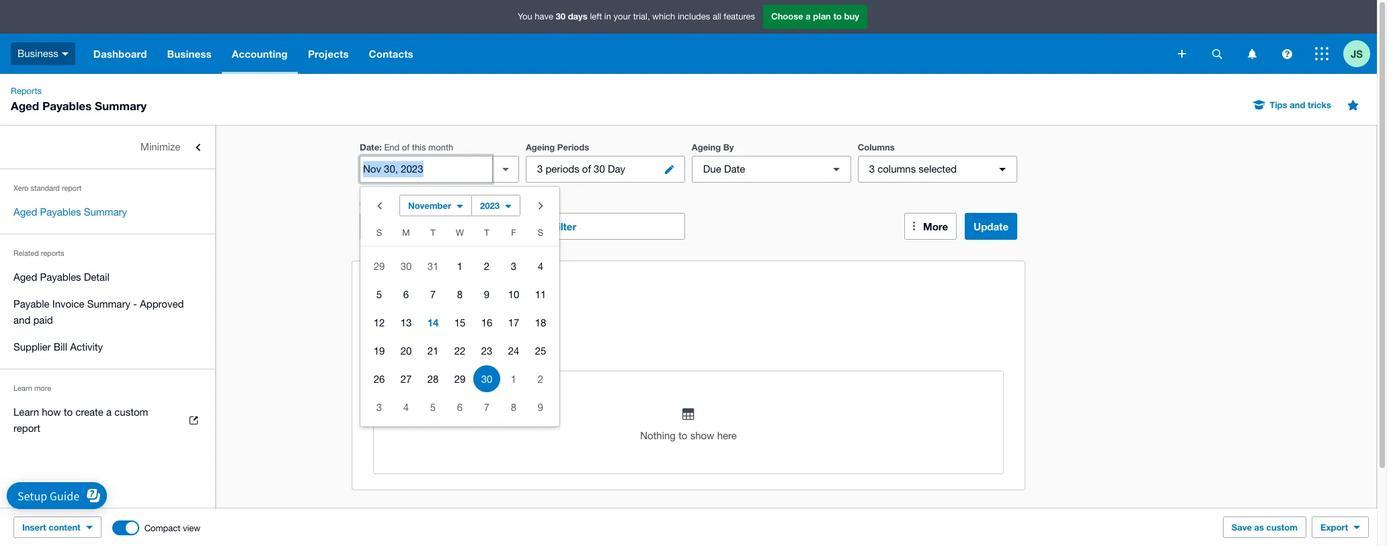 Task type: describe. For each thing, give the bounding box(es) containing it.
columns
[[858, 142, 895, 153]]

due
[[422, 347, 439, 359]]

projects
[[308, 48, 349, 60]]

have
[[535, 12, 554, 22]]

activity
[[70, 342, 103, 353]]

1 horizontal spatial business
[[167, 48, 212, 60]]

of for 3 periods of 30 day
[[583, 163, 591, 175]]

invoice
[[52, 299, 84, 310]]

next month image
[[527, 192, 554, 219]]

tue nov 14 2023 cell
[[420, 309, 447, 336]]

all
[[713, 12, 722, 22]]

due date button
[[692, 156, 852, 183]]

learn for learn how to create a custom report
[[13, 407, 39, 418]]

wed nov 15 2023 cell
[[447, 309, 474, 336]]

-
[[133, 299, 137, 310]]

sun nov 26 2023 cell
[[361, 366, 393, 393]]

3 for 3 columns selected
[[870, 163, 875, 175]]

nothing to show here
[[641, 431, 737, 442]]

fri nov 24 2023 cell
[[501, 338, 527, 365]]

periods
[[546, 163, 580, 175]]

insert content button
[[13, 517, 101, 539]]

sat nov 25 2023 cell
[[527, 338, 560, 365]]

learn for learn more
[[13, 385, 32, 393]]

1 business button from the left
[[0, 34, 83, 74]]

3 columns selected
[[870, 163, 957, 175]]

minimize button
[[0, 134, 215, 161]]

js
[[1352, 47, 1364, 60]]

filter button
[[526, 213, 685, 240]]

group by document type button
[[360, 213, 519, 240]]

periods
[[558, 142, 590, 153]]

export button
[[1313, 517, 1370, 539]]

as
[[1255, 523, 1265, 534]]

payable invoice summary - approved and paid link
[[0, 291, 215, 334]]

aged payables summary
[[13, 207, 127, 218]]

tue nov 28 2023 cell
[[420, 366, 447, 393]]

tips and tricks
[[1271, 100, 1332, 110]]

payable
[[13, 299, 50, 310]]

tricks
[[1309, 100, 1332, 110]]

thu nov 30 2023 cell
[[474, 366, 501, 393]]

3 periods of 30 day button
[[526, 156, 685, 183]]

approved
[[140, 299, 184, 310]]

paid
[[33, 315, 53, 326]]

save as custom
[[1232, 523, 1298, 534]]

month
[[429, 143, 454, 153]]

wed nov 01 2023 cell
[[447, 253, 474, 280]]

fri nov 10 2023 cell
[[501, 281, 527, 308]]

wed nov 22 2023 cell
[[447, 338, 474, 365]]

summary for payables
[[84, 207, 127, 218]]

in
[[605, 12, 612, 22]]

document
[[416, 221, 463, 232]]

tue nov 21 2023 cell
[[420, 338, 447, 365]]

more
[[924, 221, 949, 233]]

svg image
[[1283, 49, 1293, 59]]

thu nov 09 2023 cell
[[474, 281, 501, 308]]

payables for detail
[[40, 272, 81, 283]]

mon nov 13 2023 cell
[[393, 309, 420, 336]]

dashboard
[[93, 48, 147, 60]]

plan
[[814, 11, 831, 22]]

summary inside reports aged payables summary
[[95, 99, 147, 113]]

business as of november 30, 2023 ageing by due date
[[374, 315, 489, 359]]

banner containing js
[[0, 0, 1378, 74]]

supplier bill activity
[[13, 342, 103, 353]]

xero standard report
[[13, 184, 82, 192]]

f
[[511, 228, 517, 238]]

0 vertical spatial november
[[408, 200, 451, 211]]

how
[[42, 407, 61, 418]]

learn how to create a custom report link
[[0, 400, 215, 443]]

ageing for ageing periods
[[526, 142, 555, 153]]

sat nov 11 2023 cell
[[527, 281, 560, 308]]

a inside banner
[[806, 11, 811, 22]]

more button
[[905, 213, 957, 240]]

and inside 'button'
[[1291, 100, 1306, 110]]

fri nov 03 2023 cell
[[501, 253, 527, 280]]

learn more
[[13, 385, 51, 393]]

tue nov 07 2023 cell
[[420, 281, 447, 308]]

w
[[456, 228, 464, 238]]

sun nov 05 2023 cell
[[361, 281, 393, 308]]

summary for invoice
[[87, 299, 130, 310]]

30 inside banner
[[556, 11, 566, 22]]

report inside learn how to create a custom report
[[13, 423, 40, 435]]

by inside popup button
[[402, 221, 413, 232]]

2 row from the top
[[361, 252, 560, 281]]

view
[[183, 524, 201, 534]]

columns
[[878, 163, 916, 175]]

tips
[[1271, 100, 1288, 110]]

grouping/summarizing
[[360, 199, 456, 210]]

2023 inside business as of november 30, 2023 ageing by due date
[[467, 331, 489, 342]]

custom inside button
[[1267, 523, 1298, 534]]

bill
[[54, 342, 67, 353]]

js button
[[1344, 34, 1378, 74]]

2 vertical spatial to
[[679, 431, 688, 442]]

filter
[[552, 220, 577, 232]]

update button
[[965, 213, 1018, 240]]

aged for aged payables summary
[[13, 207, 37, 218]]

of inside the date : end of this month
[[402, 143, 410, 153]]

export
[[1321, 523, 1349, 534]]

wed nov 29 2023 cell
[[447, 366, 474, 393]]

of for business as of november 30, 2023 ageing by due date
[[388, 331, 397, 342]]

here
[[718, 431, 737, 442]]

contacts button
[[359, 34, 424, 74]]

content
[[49, 523, 81, 534]]

detail
[[84, 272, 110, 283]]

ageing for ageing by
[[692, 142, 721, 153]]

3 periods of 30 day
[[537, 163, 626, 175]]

xero
[[13, 184, 29, 192]]

choose a plan to buy
[[772, 11, 860, 22]]

includes
[[678, 12, 711, 22]]

group containing november
[[361, 187, 560, 427]]

sat nov 18 2023 cell
[[527, 309, 560, 336]]

end
[[384, 143, 400, 153]]



Task type: vqa. For each thing, say whether or not it's contained in the screenshot.
Cancel button
no



Task type: locate. For each thing, give the bounding box(es) containing it.
accounting button
[[222, 34, 298, 74]]

custom inside learn how to create a custom report
[[115, 407, 148, 418]]

related reports
[[13, 250, 64, 258]]

3 for 3 periods of 30 day
[[537, 163, 543, 175]]

of right as
[[388, 331, 397, 342]]

1 vertical spatial payables
[[40, 207, 81, 218]]

6 row from the top
[[361, 365, 560, 394]]

supplier bill activity link
[[0, 334, 215, 361]]

november up 'due'
[[400, 331, 447, 342]]

dashboard link
[[83, 34, 157, 74]]

1 horizontal spatial report
[[62, 184, 82, 192]]

Report title field
[[370, 279, 998, 309]]

0 horizontal spatial custom
[[115, 407, 148, 418]]

2 learn from the top
[[13, 407, 39, 418]]

4 row from the top
[[361, 309, 560, 337]]

save as custom button
[[1224, 517, 1307, 539]]

update
[[974, 221, 1009, 233]]

projects button
[[298, 34, 359, 74]]

t left f
[[485, 228, 490, 238]]

to inside learn how to create a custom report
[[64, 407, 73, 418]]

0 horizontal spatial ageing
[[374, 347, 405, 359]]

ageing left by
[[692, 142, 721, 153]]

0 vertical spatial report
[[62, 184, 82, 192]]

1 horizontal spatial and
[[1291, 100, 1306, 110]]

1 vertical spatial by
[[408, 347, 419, 359]]

a inside learn how to create a custom report
[[106, 407, 112, 418]]

your
[[614, 12, 631, 22]]

t
[[431, 228, 436, 238], [485, 228, 490, 238]]

svg image
[[1316, 47, 1329, 61], [1213, 49, 1223, 59], [1248, 49, 1257, 59], [1179, 50, 1187, 58], [62, 52, 69, 56]]

2 vertical spatial of
[[388, 331, 397, 342]]

minimize
[[140, 141, 180, 153]]

and inside payable invoice summary - approved and paid
[[13, 315, 30, 326]]

1 learn from the top
[[13, 385, 32, 393]]

left
[[590, 12, 602, 22]]

by left 'due'
[[408, 347, 419, 359]]

s left "filter"
[[538, 228, 544, 238]]

compact
[[144, 524, 181, 534]]

nothing
[[641, 431, 676, 442]]

by
[[724, 142, 734, 153]]

of inside 3 periods of 30 day button
[[583, 163, 591, 175]]

1 horizontal spatial s
[[538, 228, 544, 238]]

0 vertical spatial and
[[1291, 100, 1306, 110]]

1 horizontal spatial ageing
[[526, 142, 555, 153]]

tips and tricks button
[[1246, 94, 1340, 116]]

1 vertical spatial aged
[[13, 207, 37, 218]]

s left m
[[377, 228, 382, 238]]

report down 'learn more'
[[13, 423, 40, 435]]

and right tips
[[1291, 100, 1306, 110]]

report up aged payables summary
[[62, 184, 82, 192]]

reports link
[[5, 85, 47, 98]]

ageing inside business as of november 30, 2023 ageing by due date
[[374, 347, 405, 359]]

to
[[834, 11, 842, 22], [64, 407, 73, 418], [679, 431, 688, 442]]

payables down reports
[[40, 272, 81, 283]]

1 horizontal spatial of
[[402, 143, 410, 153]]

previous month image
[[366, 192, 393, 219]]

1 horizontal spatial 3
[[870, 163, 875, 175]]

0 horizontal spatial business button
[[0, 34, 83, 74]]

you
[[518, 12, 533, 22]]

2023 up "type"
[[480, 200, 500, 211]]

remove from favorites image
[[1340, 91, 1367, 118]]

date left end
[[360, 142, 380, 153]]

m
[[403, 228, 410, 238]]

0 horizontal spatial 30
[[556, 11, 566, 22]]

you have 30 days left in your trial, which includes all features
[[518, 11, 756, 22]]

insert content
[[22, 523, 81, 534]]

learn how to create a custom report
[[13, 407, 148, 435]]

as
[[374, 331, 386, 342]]

summary
[[95, 99, 147, 113], [84, 207, 127, 218], [87, 299, 130, 310]]

2 horizontal spatial of
[[583, 163, 591, 175]]

3 row from the top
[[361, 281, 560, 309]]

group
[[361, 187, 560, 427]]

buy
[[845, 11, 860, 22]]

of right periods
[[583, 163, 591, 175]]

aged payables summary link
[[0, 199, 215, 226]]

learn
[[13, 385, 32, 393], [13, 407, 39, 418]]

ageing
[[526, 142, 555, 153], [692, 142, 721, 153], [374, 347, 405, 359]]

november up the group by document type
[[408, 200, 451, 211]]

reports
[[11, 86, 42, 96]]

fri nov 17 2023 cell
[[501, 309, 527, 336]]

1 horizontal spatial t
[[485, 228, 490, 238]]

1 vertical spatial learn
[[13, 407, 39, 418]]

to right 'how'
[[64, 407, 73, 418]]

0 horizontal spatial of
[[388, 331, 397, 342]]

0 horizontal spatial date
[[360, 142, 380, 153]]

learn down 'learn more'
[[13, 407, 39, 418]]

more
[[34, 385, 51, 393]]

compact view
[[144, 524, 201, 534]]

2 t from the left
[[485, 228, 490, 238]]

date
[[360, 142, 380, 153], [724, 163, 746, 175]]

summary up minimize button
[[95, 99, 147, 113]]

2 3 from the left
[[870, 163, 875, 175]]

aged for aged payables detail
[[13, 272, 37, 283]]

supplier
[[13, 342, 51, 353]]

a
[[806, 11, 811, 22], [106, 407, 112, 418]]

aged inside reports aged payables summary
[[11, 99, 39, 113]]

0 horizontal spatial report
[[13, 423, 40, 435]]

0 vertical spatial 2023
[[480, 200, 500, 211]]

mon nov 20 2023 cell
[[393, 338, 420, 365]]

aged down related
[[13, 272, 37, 283]]

choose
[[772, 11, 804, 22]]

due
[[704, 163, 722, 175]]

2023 right 30,
[[467, 331, 489, 342]]

aged inside aged payables detail link
[[13, 272, 37, 283]]

row
[[361, 225, 560, 247], [361, 252, 560, 281], [361, 281, 560, 309], [361, 309, 560, 337], [361, 337, 560, 365], [361, 365, 560, 394], [361, 394, 560, 422]]

30
[[556, 11, 566, 22], [594, 163, 605, 175]]

0 vertical spatial date
[[360, 142, 380, 153]]

1 horizontal spatial custom
[[1267, 523, 1298, 534]]

and
[[1291, 100, 1306, 110], [13, 315, 30, 326]]

1 vertical spatial date
[[724, 163, 746, 175]]

mon nov 06 2023 cell
[[393, 281, 420, 308]]

date inside popup button
[[724, 163, 746, 175]]

0 horizontal spatial and
[[13, 315, 30, 326]]

1 horizontal spatial 30
[[594, 163, 605, 175]]

november
[[408, 200, 451, 211], [400, 331, 447, 342]]

0 horizontal spatial 3
[[537, 163, 543, 175]]

grid containing s
[[361, 225, 560, 422]]

Select end date field
[[361, 157, 492, 182]]

thu nov 23 2023 cell
[[474, 338, 501, 365]]

2 vertical spatial aged
[[13, 272, 37, 283]]

reports aged payables summary
[[11, 86, 147, 113]]

custom right "create"
[[115, 407, 148, 418]]

a right "create"
[[106, 407, 112, 418]]

3 left periods
[[537, 163, 543, 175]]

reports
[[41, 250, 64, 258]]

0 vertical spatial payables
[[42, 99, 92, 113]]

standard
[[31, 184, 60, 192]]

of inside business as of november 30, 2023 ageing by due date
[[388, 331, 397, 342]]

5 row from the top
[[361, 337, 560, 365]]

7 row from the top
[[361, 394, 560, 422]]

sun nov 19 2023 cell
[[361, 338, 393, 365]]

this
[[412, 143, 426, 153]]

payables inside reports aged payables summary
[[42, 99, 92, 113]]

mon nov 27 2023 cell
[[393, 366, 420, 393]]

3 down "columns"
[[870, 163, 875, 175]]

to left buy on the top of page
[[834, 11, 842, 22]]

trial,
[[634, 12, 650, 22]]

3 inside button
[[537, 163, 543, 175]]

0 vertical spatial by
[[402, 221, 413, 232]]

ageing by
[[692, 142, 734, 153]]

show
[[691, 431, 715, 442]]

1 horizontal spatial to
[[679, 431, 688, 442]]

0 horizontal spatial to
[[64, 407, 73, 418]]

sun nov 12 2023 cell
[[361, 309, 393, 336]]

thu nov 02 2023 cell
[[474, 253, 501, 280]]

save
[[1232, 523, 1253, 534]]

aged down xero
[[13, 207, 37, 218]]

due date
[[704, 163, 746, 175]]

1 vertical spatial november
[[400, 331, 447, 342]]

:
[[380, 142, 382, 153]]

2 horizontal spatial business
[[374, 315, 415, 326]]

30 inside button
[[594, 163, 605, 175]]

0 vertical spatial 30
[[556, 11, 566, 22]]

ageing down as
[[374, 347, 405, 359]]

date
[[442, 347, 462, 359]]

0 horizontal spatial a
[[106, 407, 112, 418]]

payables for summary
[[40, 207, 81, 218]]

1 row from the top
[[361, 225, 560, 247]]

aged
[[11, 99, 39, 113], [13, 207, 37, 218], [13, 272, 37, 283]]

ageing up periods
[[526, 142, 555, 153]]

2 horizontal spatial ageing
[[692, 142, 721, 153]]

1 horizontal spatial date
[[724, 163, 746, 175]]

group
[[371, 221, 400, 232]]

1 horizontal spatial business button
[[157, 34, 222, 74]]

accounting
[[232, 48, 288, 60]]

business inside business as of november 30, 2023 ageing by due date
[[374, 315, 415, 326]]

navigation inside banner
[[83, 34, 1169, 74]]

1 s from the left
[[377, 228, 382, 238]]

30 right "have"
[[556, 11, 566, 22]]

2 business button from the left
[[157, 34, 222, 74]]

type
[[466, 221, 487, 232]]

by inside business as of november 30, 2023 ageing by due date
[[408, 347, 419, 359]]

1 horizontal spatial a
[[806, 11, 811, 22]]

by down 'grouping/summarizing'
[[402, 221, 413, 232]]

date : end of this month
[[360, 142, 454, 153]]

thu nov 16 2023 cell
[[474, 309, 501, 336]]

1 vertical spatial and
[[13, 315, 30, 326]]

0 horizontal spatial business
[[17, 48, 58, 59]]

1 vertical spatial 2023
[[467, 331, 489, 342]]

0 vertical spatial custom
[[115, 407, 148, 418]]

row group
[[361, 252, 560, 422]]

payables down reports link
[[42, 99, 92, 113]]

0 vertical spatial aged
[[11, 99, 39, 113]]

date right the "due"
[[724, 163, 746, 175]]

payables
[[42, 99, 92, 113], [40, 207, 81, 218], [40, 272, 81, 283]]

a left plan
[[806, 11, 811, 22]]

0 horizontal spatial s
[[377, 228, 382, 238]]

navigation containing dashboard
[[83, 34, 1169, 74]]

summary left the -
[[87, 299, 130, 310]]

1 vertical spatial 30
[[594, 163, 605, 175]]

contacts
[[369, 48, 414, 60]]

1 vertical spatial of
[[583, 163, 591, 175]]

aged payables detail
[[13, 272, 110, 283]]

business
[[17, 48, 58, 59], [167, 48, 212, 60], [374, 315, 415, 326]]

payables down xero standard report
[[40, 207, 81, 218]]

aged inside aged payables summary link
[[13, 207, 37, 218]]

navigation
[[83, 34, 1169, 74]]

1 vertical spatial a
[[106, 407, 112, 418]]

0 vertical spatial of
[[402, 143, 410, 153]]

days
[[568, 11, 588, 22]]

0 vertical spatial learn
[[13, 385, 32, 393]]

0 vertical spatial a
[[806, 11, 811, 22]]

summary inside payable invoice summary - approved and paid
[[87, 299, 130, 310]]

learn inside learn how to create a custom report
[[13, 407, 39, 418]]

sat nov 04 2023 cell
[[527, 253, 560, 280]]

1 vertical spatial to
[[64, 407, 73, 418]]

1 3 from the left
[[537, 163, 543, 175]]

and down payable
[[13, 315, 30, 326]]

1 vertical spatial report
[[13, 423, 40, 435]]

1 vertical spatial summary
[[84, 207, 127, 218]]

list of convenience dates image
[[492, 156, 519, 183]]

row containing s
[[361, 225, 560, 247]]

2 vertical spatial summary
[[87, 299, 130, 310]]

november inside business as of november 30, 2023 ageing by due date
[[400, 331, 447, 342]]

0 vertical spatial summary
[[95, 99, 147, 113]]

summary down minimize button
[[84, 207, 127, 218]]

of
[[402, 143, 410, 153], [583, 163, 591, 175], [388, 331, 397, 342]]

custom right "as"
[[1267, 523, 1298, 534]]

by
[[402, 221, 413, 232], [408, 347, 419, 359]]

aged down reports link
[[11, 99, 39, 113]]

1 vertical spatial custom
[[1267, 523, 1298, 534]]

related
[[13, 250, 39, 258]]

0 vertical spatial to
[[834, 11, 842, 22]]

2 vertical spatial payables
[[40, 272, 81, 283]]

banner
[[0, 0, 1378, 74]]

t left 'w'
[[431, 228, 436, 238]]

30,
[[450, 331, 464, 342]]

learn left more
[[13, 385, 32, 393]]

2 s from the left
[[538, 228, 544, 238]]

of left this
[[402, 143, 410, 153]]

2023 inside group
[[480, 200, 500, 211]]

0 horizontal spatial t
[[431, 228, 436, 238]]

wed nov 08 2023 cell
[[447, 281, 474, 308]]

2 horizontal spatial to
[[834, 11, 842, 22]]

to left show
[[679, 431, 688, 442]]

1 t from the left
[[431, 228, 436, 238]]

grid
[[361, 225, 560, 422]]

2023
[[480, 200, 500, 211], [467, 331, 489, 342]]

30 left day
[[594, 163, 605, 175]]

day
[[608, 163, 626, 175]]



